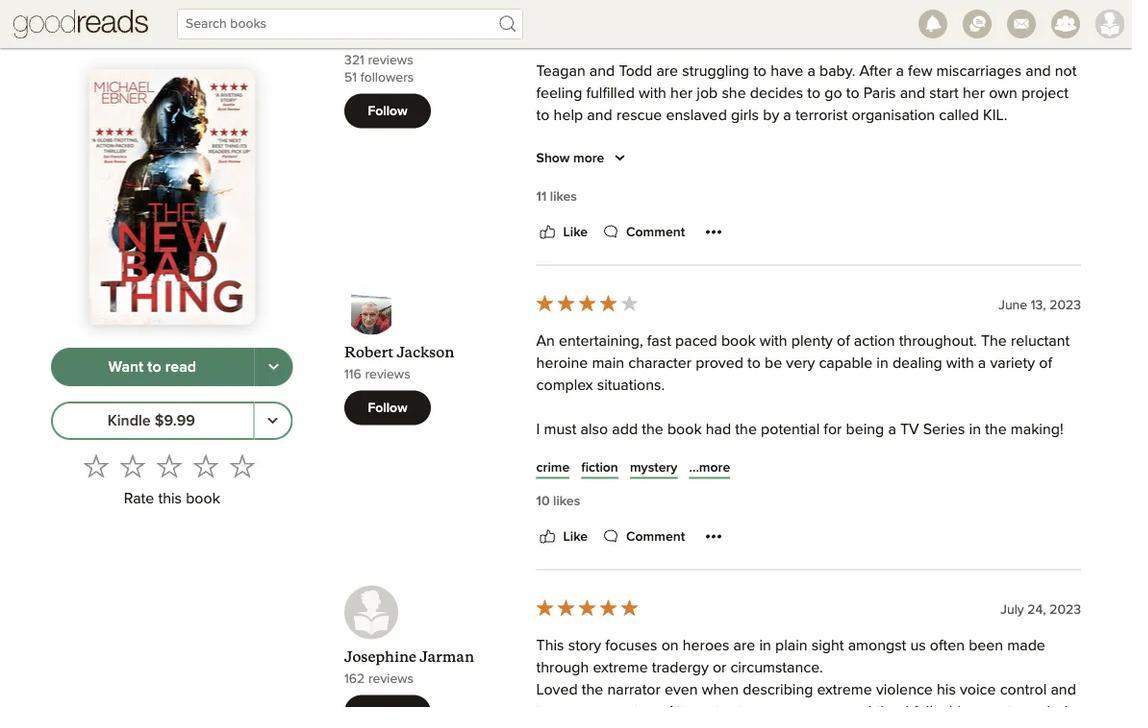 Task type: describe. For each thing, give the bounding box(es) containing it.
main inside told in past and present timelines, ebner gives depth to our main characters and at times was quite emotional.
[[940, 218, 972, 234]]

in inside an entertaining, fast paced book with plenty of action throughout. the reluctant heroine main character proved to be very capable in dealing with a variety of complex situations.
[[877, 356, 889, 371]]

ebner
[[770, 218, 809, 234]]

read inside it's fast paced, intense and edge of your seat writing. i cant wait to read the next instalment.
[[983, 285, 1014, 300]]

rating 5 out of 5 image
[[534, 598, 640, 619]]

feeling
[[536, 86, 582, 101]]

dealing
[[893, 356, 942, 371]]

thanks
[[577, 351, 621, 366]]

project
[[1022, 86, 1069, 101]]

🎧
[[947, 351, 963, 366]]

josephine
[[344, 648, 417, 667]]

in inside this story focuses on heroes are in plain sight amongst us often been made through extreme tradergy or circumstance. loved the narrator even when describing extreme violence his voice control and tone were spot on. attempts at ascens were good thankfully this wasnt neede
[[759, 639, 771, 654]]

complex
[[536, 378, 593, 393]]

i must also add the book had the potential for being a tv series in the making!
[[536, 422, 1064, 438]]

profile image for josephine jarman. image
[[344, 586, 398, 640]]

spot
[[608, 705, 638, 708]]

kindle $9.99
[[108, 414, 195, 429]]

quite
[[624, 240, 658, 256]]

alc
[[916, 351, 944, 366]]

rate 5 out of 5 image
[[230, 454, 255, 479]]

depth
[[853, 218, 892, 234]]

rating 0 out of 5 group
[[78, 448, 261, 485]]

...more button
[[689, 458, 730, 478]]

espionage, mafia and action packed - yes please! this read like a movie.
[[536, 19, 1022, 35]]

@penandpicture
[[750, 351, 860, 366]]

comment for 11 likes
[[626, 225, 685, 239]]

likes for 11 likes
[[550, 190, 577, 203]]

1 were from the left
[[571, 705, 604, 708]]

paris
[[864, 86, 896, 101]]

heroes
[[683, 639, 730, 654]]

through
[[536, 661, 589, 676]]

profile image for robert jackson. image
[[344, 281, 398, 335]]

help
[[554, 108, 583, 123]]

few
[[908, 63, 932, 79]]

an entertaining, fast paced book with plenty of action throughout. the reluctant heroine main character proved to be very capable in dealing with a variety of complex situations.
[[536, 334, 1070, 393]]

circumstance.
[[731, 661, 823, 676]]

throughout.
[[899, 334, 977, 349]]

review by linda (lily)  raiti element
[[344, 0, 1081, 366]]

terrorist
[[795, 108, 848, 123]]

for inside review by robert jackson element
[[824, 422, 842, 438]]

fiction
[[581, 461, 618, 475]]

10
[[536, 495, 550, 508]]

to inside told in past and present timelines, ebner gives depth to our main characters and at times was quite emotional.
[[896, 218, 910, 234]]

potential
[[761, 422, 820, 438]]

-
[[783, 19, 788, 35]]

fast inside an entertaining, fast paced book with plenty of action throughout. the reluctant heroine main character proved to be very capable in dealing with a variety of complex situations.
[[647, 334, 671, 349]]

like button for 10
[[536, 526, 588, 549]]

when
[[702, 683, 739, 698]]

edge
[[719, 285, 754, 300]]

teagan
[[536, 63, 586, 79]]

morning
[[648, 152, 704, 167]]

follow button for robert
[[344, 391, 431, 426]]

and inside this story focuses on heroes are in plain sight amongst us often been made through extreme tradergy or circumstance. loved the narrator even when describing extreme violence his voice control and tone were spot on. attempts at ascens were good thankfully this wasnt neede
[[1051, 683, 1076, 698]]

rate 3 out of 5 image
[[157, 454, 182, 479]]

to up situations.
[[625, 351, 639, 366]]

her inside waking the next morning in her hotel, she awakens to the terrorists killing hotel guests and a new nightmare. are they after her?
[[724, 152, 746, 167]]

this inside this story focuses on heroes are in plain sight amongst us often been made through extreme tradergy or circumstance. loved the narrator even when describing extreme violence his voice control and tone were spot on. attempts at ascens were good thankfully this wasnt neede
[[945, 705, 968, 708]]

rate 1 out of 5 image
[[84, 454, 109, 479]]

crime link
[[536, 458, 570, 478]]

like for 10 likes
[[563, 530, 588, 544]]

reviews for robert
[[365, 368, 410, 381]]

even
[[665, 683, 698, 698]]

to inside want to read button
[[147, 360, 161, 375]]

characters
[[976, 218, 1047, 234]]

and down 'few'
[[900, 86, 925, 101]]

and down fulfilled
[[587, 108, 613, 123]]

yes
[[792, 19, 815, 35]]

kindle $9.99 link
[[51, 402, 255, 441]]

11
[[536, 190, 547, 203]]

crime
[[536, 461, 570, 475]]

being
[[846, 422, 884, 438]]

new
[[627, 174, 655, 189]]

1 vertical spatial extreme
[[817, 683, 872, 698]]

2 horizontal spatial her
[[963, 86, 985, 101]]

and left alc
[[886, 351, 912, 366]]

1 horizontal spatial with
[[760, 334, 787, 349]]

june 13, 2023 link
[[999, 299, 1081, 313]]

rate this book element
[[51, 448, 293, 515]]

add
[[612, 422, 638, 438]]

timelines,
[[702, 218, 766, 234]]

she inside waking the next morning in her hotel, she awakens to the terrorists killing hotel guests and a new nightmare. are they after her?
[[791, 152, 816, 167]]

this inside review by linda (lily)  raiti element
[[872, 19, 900, 35]]

books
[[470, 14, 511, 33]]

like button for 11
[[536, 221, 588, 244]]

variety
[[990, 356, 1035, 371]]

my books link
[[413, 0, 542, 48]]

many thanks to @netgalley and @penandpicture for and alc 🎧
[[536, 351, 963, 366]]

miscarriages
[[936, 63, 1022, 79]]

show
[[536, 151, 570, 165]]

show more button
[[536, 147, 631, 170]]

tradergy
[[652, 661, 709, 676]]

and up project
[[1026, 63, 1051, 79]]

main inside an entertaining, fast paced book with plenty of action throughout. the reluctant heroine main character proved to be very capable in dealing with a variety of complex situations.
[[592, 356, 624, 371]]

emotional.
[[662, 240, 732, 256]]

at inside told in past and present timelines, ebner gives depth to our main characters and at times was quite emotional.
[[536, 240, 549, 256]]

in inside waking the next morning in her hotel, she awakens to the terrorists killing hotel guests and a new nightmare. are they after her?
[[708, 152, 720, 167]]

read inside want to read button
[[165, 360, 196, 375]]

in inside told in past and present timelines, ebner gives depth to our main characters and at times was quite emotional.
[[568, 218, 580, 234]]

told in past and present timelines, ebner gives depth to our main characters and at times was quite emotional.
[[536, 218, 1076, 256]]

home image
[[13, 0, 148, 48]]

a left 'few'
[[896, 63, 904, 79]]

june
[[999, 299, 1028, 313]]

and inside it's fast paced, intense and edge of your seat writing. i cant wait to read the next instalment.
[[690, 285, 715, 300]]

rating 4 out of 5 image
[[534, 293, 640, 314]]

the inside this story focuses on heroes are in plain sight amongst us often been made through extreme tradergy or circumstance. loved the narrator even when describing extreme violence his voice control and tone were spot on. attempts at ascens were good thankfully this wasnt neede
[[582, 683, 603, 698]]

making!
[[1011, 422, 1064, 438]]

tone
[[536, 705, 567, 708]]

book inside 'rate this book' element
[[186, 492, 220, 507]]

the inside it's fast paced, intense and edge of your seat writing. i cant wait to read the next instalment.
[[1018, 285, 1040, 300]]

24,
[[1028, 604, 1046, 617]]

a right by
[[783, 108, 791, 123]]

character
[[628, 356, 692, 371]]

2 vertical spatial of
[[1039, 356, 1052, 371]]

at inside this story focuses on heroes are in plain sight amongst us often been made through extreme tradergy or circumstance. loved the narrator even when describing extreme violence his voice control and tone were spot on. attempts at ascens were good thankfully this wasnt neede
[[731, 705, 744, 708]]

our
[[914, 218, 936, 234]]

the right the add on the right of page
[[642, 422, 664, 438]]

awakens
[[820, 152, 879, 167]]

2023 for jarman
[[1050, 604, 1081, 617]]

profile image for bob builder. image
[[1096, 10, 1124, 38]]

be
[[765, 356, 782, 371]]

follow for robert
[[368, 401, 408, 415]]

and up quite
[[617, 218, 642, 234]]

cant
[[902, 285, 931, 300]]

Search by book title or ISBN text field
[[177, 9, 523, 39]]

killing
[[990, 152, 1029, 167]]

movie.
[[977, 19, 1022, 35]]

more
[[573, 151, 604, 165]]

girls
[[731, 108, 759, 123]]

voice
[[960, 683, 996, 698]]

todd
[[619, 63, 652, 79]]

1 vertical spatial book
[[667, 422, 702, 438]]

my books
[[444, 14, 511, 33]]

seat
[[809, 285, 838, 300]]

past
[[584, 218, 613, 234]]

mystery
[[630, 461, 678, 475]]

present
[[646, 218, 698, 234]]

decides
[[750, 86, 803, 101]]

a inside waking the next morning in her hotel, she awakens to the terrorists killing hotel guests and a new nightmare. are they after her?
[[615, 174, 623, 189]]

plenty
[[791, 334, 833, 349]]

hotel
[[1033, 152, 1067, 167]]

jackson
[[397, 343, 454, 362]]

next inside it's fast paced, intense and edge of your seat writing. i cant wait to read the next instalment.
[[1044, 285, 1072, 300]]

reviews inside linda (lily)  raiti 321 reviews 51 followers
[[368, 53, 413, 67]]

july
[[1001, 604, 1024, 617]]

terrorists
[[926, 152, 986, 167]]

wasnt
[[972, 705, 1012, 708]]

like
[[938, 19, 961, 35]]

after
[[859, 63, 892, 79]]

fulfilled
[[586, 86, 635, 101]]

are
[[735, 174, 758, 189]]

made
[[1007, 639, 1045, 654]]



Task type: vqa. For each thing, say whether or not it's contained in the screenshot.
Show More
yes



Task type: locate. For each thing, give the bounding box(es) containing it.
0 vertical spatial likes
[[550, 190, 577, 203]]

the left terrorists in the right of the page
[[900, 152, 922, 167]]

reviews for josephine
[[368, 673, 414, 686]]

0 horizontal spatial book
[[186, 492, 220, 507]]

action up struggling
[[685, 19, 726, 35]]

comment for 10 likes
[[626, 530, 685, 544]]

0 vertical spatial for
[[864, 351, 882, 366]]

with right alc
[[946, 356, 974, 371]]

comment inside review by robert jackson element
[[626, 530, 685, 544]]

the right loved
[[582, 683, 603, 698]]

1 follow from the top
[[368, 104, 408, 118]]

to left be
[[747, 356, 761, 371]]

follow down robert jackson 116 reviews
[[368, 401, 408, 415]]

her down miscarriages at the top of the page
[[963, 86, 985, 101]]

1 horizontal spatial this
[[945, 705, 968, 708]]

0 horizontal spatial main
[[592, 356, 624, 371]]

i inside it's fast paced, intense and edge of your seat writing. i cant wait to read the next instalment.
[[894, 285, 898, 300]]

likes for 10 likes
[[553, 495, 580, 508]]

was
[[593, 240, 620, 256]]

1 vertical spatial like
[[563, 530, 588, 544]]

next up new
[[616, 152, 644, 167]]

11 likes
[[536, 190, 577, 203]]

1 horizontal spatial at
[[731, 705, 744, 708]]

follow for linda
[[368, 104, 408, 118]]

called
[[939, 108, 979, 123]]

0 vertical spatial of
[[758, 285, 771, 300]]

kindle
[[108, 414, 151, 429]]

10 likes button
[[536, 492, 580, 511]]

review by josephine jarman element
[[344, 586, 1081, 708]]

paced
[[675, 334, 717, 349]]

it's
[[536, 285, 555, 300]]

to right wait
[[966, 285, 979, 300]]

follow button down followers
[[344, 94, 431, 128]]

were left good
[[799, 705, 833, 708]]

at down told
[[536, 240, 549, 256]]

0 horizontal spatial with
[[639, 86, 667, 101]]

likes inside review by linda (lily)  raiti element
[[550, 190, 577, 203]]

1 vertical spatial follow
[[368, 401, 408, 415]]

0 horizontal spatial action
[[685, 19, 726, 35]]

comment button down new
[[599, 221, 685, 244]]

fiction link
[[581, 458, 618, 478]]

0 horizontal spatial she
[[722, 86, 746, 101]]

in right series
[[969, 422, 981, 438]]

2023 for jackson
[[1050, 299, 1081, 313]]

this up through
[[536, 639, 564, 654]]

1 horizontal spatial were
[[799, 705, 833, 708]]

plain
[[775, 639, 808, 654]]

follow button down robert jackson 116 reviews
[[344, 391, 431, 426]]

for left dealing
[[864, 351, 882, 366]]

1 horizontal spatial her
[[724, 152, 746, 167]]

1 vertical spatial with
[[760, 334, 787, 349]]

like inside review by linda (lily)  raiti element
[[563, 225, 588, 239]]

robert
[[344, 343, 394, 362]]

in up circumstance. at the right bottom
[[759, 639, 771, 654]]

likes right 10
[[553, 495, 580, 508]]

0 vertical spatial 2023
[[1050, 299, 1081, 313]]

attempts
[[667, 705, 727, 708]]

main down entertaining,
[[592, 356, 624, 371]]

kil.
[[983, 108, 1008, 123]]

follow button for linda
[[344, 94, 431, 128]]

josephine jarman 162 reviews
[[344, 648, 474, 686]]

0 vertical spatial at
[[536, 240, 549, 256]]

baby.
[[819, 63, 856, 79]]

10 likes
[[536, 495, 580, 508]]

want
[[108, 360, 143, 375]]

her left job
[[671, 86, 693, 101]]

at down when on the bottom right of the page
[[731, 705, 744, 708]]

of down reluctant
[[1039, 356, 1052, 371]]

2 vertical spatial read
[[165, 360, 196, 375]]

to inside waking the next morning in her hotel, she awakens to the terrorists killing hotel guests and a new nightmare. are they after her?
[[883, 152, 896, 167]]

0 vertical spatial like
[[563, 225, 588, 239]]

writing.
[[842, 285, 890, 300]]

1 vertical spatial like button
[[536, 526, 588, 549]]

like down 10 likes button
[[563, 530, 588, 544]]

1 horizontal spatial next
[[1044, 285, 1072, 300]]

reviews
[[368, 53, 413, 67], [365, 368, 410, 381], [368, 673, 414, 686]]

read
[[904, 19, 934, 35], [983, 285, 1014, 300], [165, 360, 196, 375]]

this right rate
[[158, 492, 182, 507]]

start
[[929, 86, 959, 101]]

comment button down mystery link
[[599, 526, 685, 549]]

1 horizontal spatial this
[[872, 19, 900, 35]]

0 horizontal spatial read
[[165, 360, 196, 375]]

@netgalley
[[643, 351, 717, 366]]

1 follow button from the top
[[344, 94, 431, 128]]

1 vertical spatial read
[[983, 285, 1014, 300]]

0 vertical spatial she
[[722, 86, 746, 101]]

reviews down robert jackson link on the left
[[365, 368, 410, 381]]

1 comment from the top
[[626, 225, 685, 239]]

0 horizontal spatial at
[[536, 240, 549, 256]]

2 horizontal spatial of
[[1039, 356, 1052, 371]]

my
[[444, 14, 466, 33]]

2 like button from the top
[[536, 526, 588, 549]]

1 horizontal spatial of
[[837, 334, 850, 349]]

fast inside it's fast paced, intense and edge of your seat writing. i cant wait to read the next instalment.
[[559, 285, 583, 300]]

to inside it's fast paced, intense and edge of your seat writing. i cant wait to read the next instalment.
[[966, 285, 979, 300]]

the up reluctant
[[1018, 285, 1040, 300]]

in left dealing
[[877, 356, 889, 371]]

1 vertical spatial comment
[[626, 530, 685, 544]]

0 vertical spatial i
[[894, 285, 898, 300]]

and inside waking the next morning in her hotel, she awakens to the terrorists killing hotel guests and a new nightmare. are they after her?
[[585, 174, 611, 189]]

0 horizontal spatial for
[[824, 422, 842, 438]]

2023 right the 24,
[[1050, 604, 1081, 617]]

are inside this story focuses on heroes are in plain sight amongst us often been made through extreme tradergy or circumstance. loved the narrator even when describing extreme violence his voice control and tone were spot on. attempts at ascens were good thankfully this wasnt neede
[[734, 639, 755, 654]]

0 vertical spatial action
[[685, 19, 726, 35]]

0 horizontal spatial are
[[656, 63, 678, 79]]

this right the 'please!'
[[872, 19, 900, 35]]

want to read
[[108, 360, 196, 375]]

to left have
[[753, 63, 767, 79]]

like up times in the top of the page
[[563, 225, 588, 239]]

many
[[536, 351, 573, 366]]

guests
[[536, 174, 581, 189]]

0 vertical spatial reviews
[[368, 53, 413, 67]]

0 vertical spatial fast
[[559, 285, 583, 300]]

1 like from the top
[[563, 225, 588, 239]]

main right our
[[940, 218, 972, 234]]

and right characters
[[1051, 218, 1076, 234]]

a inside an entertaining, fast paced book with plenty of action throughout. the reluctant heroine main character proved to be very capable in dealing with a variety of complex situations.
[[978, 356, 986, 371]]

2023
[[1050, 299, 1081, 313], [1050, 604, 1081, 617]]

0 vertical spatial this
[[158, 492, 182, 507]]

1 vertical spatial likes
[[553, 495, 580, 508]]

action up capable
[[854, 334, 895, 349]]

book up "many thanks to @netgalley and @penandpicture for and alc 🎧"
[[721, 334, 756, 349]]

1 vertical spatial this
[[536, 639, 564, 654]]

0 vertical spatial like button
[[536, 221, 588, 244]]

0 horizontal spatial i
[[536, 422, 540, 438]]

2 vertical spatial with
[[946, 356, 974, 371]]

0 vertical spatial comment button
[[599, 221, 685, 244]]

0 horizontal spatial this
[[158, 492, 182, 507]]

describing
[[743, 683, 813, 698]]

organisation
[[852, 108, 935, 123]]

book left had
[[667, 422, 702, 438]]

1 vertical spatial follow button
[[344, 391, 431, 426]]

reviews down "josephine"
[[368, 673, 414, 686]]

reviews inside robert jackson 116 reviews
[[365, 368, 410, 381]]

0 vertical spatial next
[[616, 152, 644, 167]]

0 horizontal spatial of
[[758, 285, 771, 300]]

a
[[965, 19, 974, 35], [807, 63, 816, 79], [896, 63, 904, 79], [783, 108, 791, 123], [615, 174, 623, 189], [978, 356, 986, 371], [888, 422, 896, 438]]

action inside review by linda (lily)  raiti element
[[685, 19, 726, 35]]

None search field
[[162, 9, 539, 39]]

0 horizontal spatial fast
[[559, 285, 583, 300]]

july 24, 2023
[[1001, 604, 1081, 617]]

in up times in the top of the page
[[568, 218, 580, 234]]

like button down the 11 likes button
[[536, 221, 588, 244]]

comment down mystery link
[[626, 530, 685, 544]]

packed
[[730, 19, 779, 35]]

review by robert jackson element
[[344, 281, 1081, 586]]

1 horizontal spatial read
[[904, 19, 934, 35]]

reviews up followers
[[368, 53, 413, 67]]

book down rate 4 out of 5 icon
[[186, 492, 220, 507]]

1 vertical spatial she
[[791, 152, 816, 167]]

a right have
[[807, 63, 816, 79]]

and right the mafia
[[655, 19, 681, 35]]

action
[[685, 19, 726, 35], [854, 334, 895, 349]]

at
[[536, 240, 549, 256], [731, 705, 744, 708]]

0 horizontal spatial next
[[616, 152, 644, 167]]

2 comment button from the top
[[599, 526, 685, 549]]

the right waking
[[590, 152, 612, 167]]

july 24, 2023 link
[[1001, 604, 1081, 617]]

she inside teagan and todd are struggling to have a baby. after a few miscarriages and not feeling fulfilled with her job she decides to go to paris and start her own project to help and rescue enslaved girls by a terrorist organisation called kil.
[[722, 86, 746, 101]]

for left being at bottom
[[824, 422, 842, 438]]

1 horizontal spatial main
[[940, 218, 972, 234]]

read left 13,
[[983, 285, 1014, 300]]

and left be
[[721, 351, 746, 366]]

2023 inside review by robert jackson element
[[1050, 299, 1081, 313]]

2 vertical spatial reviews
[[368, 673, 414, 686]]

are right the heroes
[[734, 639, 755, 654]]

follow inside review by linda (lily)  raiti element
[[368, 104, 408, 118]]

like
[[563, 225, 588, 239], [563, 530, 588, 544]]

rescue
[[616, 108, 662, 123]]

nightmare.
[[659, 174, 731, 189]]

the left making!
[[985, 422, 1007, 438]]

the right had
[[735, 422, 757, 438]]

this inside this story focuses on heroes are in plain sight amongst us often been made through extreme tradergy or circumstance. loved the narrator even when describing extreme violence his voice control and tone were spot on. attempts at ascens were good thankfully this wasnt neede
[[536, 639, 564, 654]]

and left edge
[[690, 285, 715, 300]]

...more
[[689, 461, 730, 475]]

enslaved
[[666, 108, 727, 123]]

next inside waking the next morning in her hotel, she awakens to the terrorists killing hotel guests and a new nightmare. are they after her?
[[616, 152, 644, 167]]

of left your
[[758, 285, 771, 300]]

comment up quite
[[626, 225, 685, 239]]

rate 4 out of 5 image
[[193, 454, 218, 479]]

0 vertical spatial extreme
[[593, 661, 648, 676]]

1 vertical spatial for
[[824, 422, 842, 438]]

1 vertical spatial reviews
[[365, 368, 410, 381]]

0 vertical spatial comment
[[626, 225, 685, 239]]

1 horizontal spatial book
[[667, 422, 702, 438]]

are right todd
[[656, 63, 678, 79]]

follow down followers
[[368, 104, 408, 118]]

1 horizontal spatial for
[[864, 351, 882, 366]]

0 horizontal spatial this
[[536, 639, 564, 654]]

1 vertical spatial this
[[945, 705, 968, 708]]

0 vertical spatial read
[[904, 19, 934, 35]]

to left our
[[896, 218, 910, 234]]

to left help
[[536, 108, 550, 123]]

0 vertical spatial this
[[872, 19, 900, 35]]

of inside it's fast paced, intense and edge of your seat writing. i cant wait to read the next instalment.
[[758, 285, 771, 300]]

told
[[536, 218, 564, 234]]

good
[[837, 705, 872, 708]]

rate 2 out of 5 image
[[120, 454, 145, 479]]

were down loved
[[571, 705, 604, 708]]

0 vertical spatial are
[[656, 63, 678, 79]]

a right like
[[965, 19, 974, 35]]

comment button for 11 likes
[[599, 221, 685, 244]]

instalment.
[[536, 307, 609, 322]]

to right awakens
[[883, 152, 896, 167]]

0 horizontal spatial extreme
[[593, 661, 648, 676]]

gives
[[813, 218, 849, 234]]

to right go at the right top of the page
[[846, 86, 860, 101]]

0 horizontal spatial were
[[571, 705, 604, 708]]

1 horizontal spatial extreme
[[817, 683, 872, 698]]

321
[[344, 53, 364, 67]]

read left like
[[904, 19, 934, 35]]

1 vertical spatial at
[[731, 705, 744, 708]]

$9.99
[[155, 414, 195, 429]]

a left the tv
[[888, 422, 896, 438]]

linda
[[344, 29, 387, 47]]

i left cant
[[894, 285, 898, 300]]

book inside an entertaining, fast paced book with plenty of action throughout. the reluctant heroine main character proved to be very capable in dealing with a variety of complex situations.
[[721, 334, 756, 349]]

1 vertical spatial are
[[734, 639, 755, 654]]

1 vertical spatial 2023
[[1050, 604, 1081, 617]]

1 vertical spatial action
[[854, 334, 895, 349]]

2 follow button from the top
[[344, 391, 431, 426]]

0 vertical spatial with
[[639, 86, 667, 101]]

go
[[825, 86, 842, 101]]

comment button for 10 likes
[[599, 526, 685, 549]]

the
[[981, 334, 1007, 349]]

like inside review by robert jackson element
[[563, 530, 588, 544]]

read up $9.99
[[165, 360, 196, 375]]

linda (lily)  raiti 321 reviews 51 followers
[[344, 29, 467, 84]]

likes inside review by robert jackson element
[[553, 495, 580, 508]]

main
[[940, 218, 972, 234], [592, 356, 624, 371]]

fast up the character
[[647, 334, 671, 349]]

2023 right 13,
[[1050, 299, 1081, 313]]

are inside teagan and todd are struggling to have a baby. after a few miscarriages and not feeling fulfilled with her job she decides to go to paris and start her own project to help and rescue enslaved girls by a terrorist organisation called kil.
[[656, 63, 678, 79]]

2 horizontal spatial read
[[983, 285, 1014, 300]]

likes down guests
[[550, 190, 577, 203]]

0 vertical spatial book
[[721, 334, 756, 349]]

2023 inside review by josephine jarman element
[[1050, 604, 1081, 617]]

loved
[[536, 683, 578, 698]]

have
[[771, 63, 803, 79]]

extreme up good
[[817, 683, 872, 698]]

like button
[[536, 221, 588, 244], [536, 526, 588, 549]]

next right june
[[1044, 285, 1072, 300]]

0 vertical spatial follow button
[[344, 94, 431, 128]]

like for 11 likes
[[563, 225, 588, 239]]

to right want
[[147, 360, 161, 375]]

or
[[713, 661, 727, 676]]

of up capable
[[837, 334, 850, 349]]

2 like from the top
[[563, 530, 588, 544]]

with up be
[[760, 334, 787, 349]]

1 2023 from the top
[[1050, 299, 1081, 313]]

extreme down focuses
[[593, 661, 648, 676]]

for
[[864, 351, 882, 366], [824, 422, 842, 438]]

1 vertical spatial next
[[1044, 285, 1072, 300]]

a down "the"
[[978, 356, 986, 371]]

0 vertical spatial main
[[940, 218, 972, 234]]

1 vertical spatial i
[[536, 422, 540, 438]]

to inside an entertaining, fast paced book with plenty of action throughout. the reluctant heroine main character proved to be very capable in dealing with a variety of complex situations.
[[747, 356, 761, 371]]

reviews inside josephine jarman 162 reviews
[[368, 673, 414, 686]]

amongst
[[848, 639, 906, 654]]

this down his
[[945, 705, 968, 708]]

1 horizontal spatial are
[[734, 639, 755, 654]]

1 vertical spatial of
[[837, 334, 850, 349]]

heroine
[[536, 356, 588, 371]]

1 horizontal spatial action
[[854, 334, 895, 349]]

with up rescue
[[639, 86, 667, 101]]

us
[[910, 639, 926, 654]]

1 comment button from the top
[[599, 221, 685, 244]]

in up the nightmare.
[[708, 152, 720, 167]]

and down "more"
[[585, 174, 611, 189]]

and up fulfilled
[[589, 63, 615, 79]]

with inside teagan and todd are struggling to have a baby. after a few miscarriages and not feeling fulfilled with her job she decides to go to paris and start her own project to help and rescue enslaved girls by a terrorist organisation called kil.
[[639, 86, 667, 101]]

it's fast paced, intense and edge of your seat writing. i cant wait to read the next instalment.
[[536, 285, 1072, 322]]

to left go at the right top of the page
[[807, 86, 821, 101]]

wait
[[935, 285, 962, 300]]

like button down 10 likes button
[[536, 526, 588, 549]]

51
[[344, 71, 357, 84]]

also
[[581, 422, 608, 438]]

a left new
[[615, 174, 623, 189]]

extreme
[[593, 661, 648, 676], [817, 683, 872, 698]]

action inside an entertaining, fast paced book with plenty of action throughout. the reluctant heroine main character proved to be very capable in dealing with a variety of complex situations.
[[854, 334, 895, 349]]

1 horizontal spatial i
[[894, 285, 898, 300]]

2 comment from the top
[[626, 530, 685, 544]]

2 horizontal spatial book
[[721, 334, 756, 349]]

june 13, 2023
[[999, 299, 1081, 313]]

1 vertical spatial main
[[592, 356, 624, 371]]

0 horizontal spatial her
[[671, 86, 693, 101]]

rate
[[124, 492, 154, 507]]

2 2023 from the top
[[1050, 604, 1081, 617]]

the
[[590, 152, 612, 167], [900, 152, 922, 167], [1018, 285, 1040, 300], [642, 422, 664, 438], [735, 422, 757, 438], [985, 422, 1007, 438], [582, 683, 603, 698]]

1 like button from the top
[[536, 221, 588, 244]]

2 follow from the top
[[368, 401, 408, 415]]

1 vertical spatial comment button
[[599, 526, 685, 549]]

1 horizontal spatial she
[[791, 152, 816, 167]]

follow inside review by robert jackson element
[[368, 401, 408, 415]]

and right control
[[1051, 683, 1076, 698]]

follow button
[[344, 94, 431, 128], [344, 391, 431, 426]]

2 horizontal spatial with
[[946, 356, 974, 371]]

1 vertical spatial fast
[[647, 334, 671, 349]]

2 vertical spatial book
[[186, 492, 220, 507]]

her up are
[[724, 152, 746, 167]]

2 were from the left
[[799, 705, 833, 708]]

she up after
[[791, 152, 816, 167]]

she up girls
[[722, 86, 746, 101]]

0 vertical spatial follow
[[368, 104, 408, 118]]

i left must
[[536, 422, 540, 438]]

comment inside review by linda (lily)  raiti element
[[626, 225, 685, 239]]

likes
[[550, 190, 577, 203], [553, 495, 580, 508]]

for inside review by linda (lily)  raiti element
[[864, 351, 882, 366]]

1 horizontal spatial fast
[[647, 334, 671, 349]]



